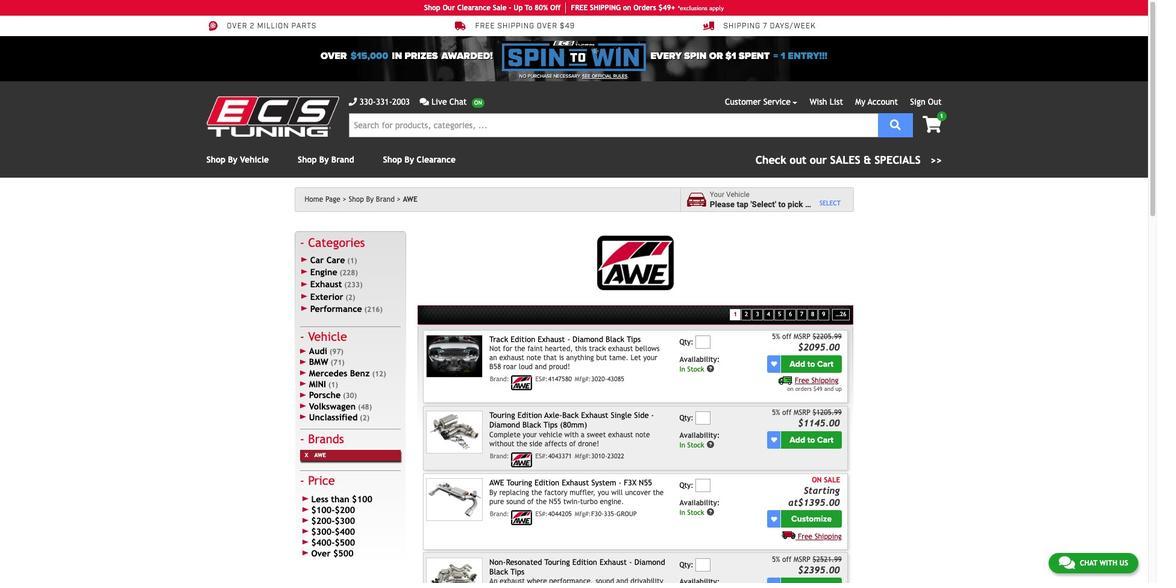 Task type: vqa. For each thing, say whether or not it's contained in the screenshot.
the right Chat
yes



Task type: locate. For each thing, give the bounding box(es) containing it.
1 question sign image from the top
[[707, 440, 715, 449]]

2
[[250, 22, 255, 31], [745, 311, 748, 318]]

customize link
[[782, 511, 842, 528]]

shop by brand for home page
[[349, 195, 395, 204]]

off inside 5% off msrp $2521.99 $2395.00
[[782, 556, 792, 564]]

5% down 5 link
[[772, 333, 780, 341]]

1 vertical spatial your
[[523, 431, 537, 439]]

off inside "5% off msrp $2205.99 $2095.00"
[[782, 333, 792, 341]]

starting
[[804, 485, 840, 496]]

1 vertical spatial over
[[321, 50, 347, 62]]

awe - corporate logo image down sound
[[511, 510, 533, 525]]

touring right 'resonated'
[[545, 558, 570, 567]]

bellows
[[635, 345, 660, 354]]

2 link
[[742, 309, 752, 321]]

1 vertical spatial question sign image
[[707, 508, 715, 516]]

0 horizontal spatial chat
[[450, 97, 467, 107]]

non-
[[490, 558, 506, 567]]

1 horizontal spatial 1 link
[[913, 112, 947, 134]]

(2) inside categories car care (1) engine (228) exhaust (233) exterior (2) performance (216)
[[346, 293, 355, 302]]

off for $1145.00
[[782, 409, 792, 417]]

(2) down (233)
[[346, 293, 355, 302]]

0 vertical spatial question sign image
[[707, 440, 715, 449]]

*exclusions apply link
[[678, 3, 724, 12]]

diamond inside non-resonated touring edition exhaust - diamond black tips
[[635, 558, 665, 567]]

tips down axle-
[[544, 421, 558, 430]]

1 vertical spatial add to cart button
[[782, 431, 842, 449]]

es#4147580 - 3020-43085 - track edition exhaust - diamond black tips - not for the faint hearted, this track exhaust bellows an exhaust note that is anything but tame. let your b58 roar loud and proud! - awe - bmw image
[[426, 335, 483, 378]]

shop by brand up home page link
[[298, 155, 354, 165]]

add to cart down $2095.00
[[790, 359, 834, 369]]

add to cart down $1145.00
[[790, 435, 834, 445]]

2 es#: from the top
[[535, 453, 548, 460]]

sign out link
[[910, 97, 942, 107]]

0 vertical spatial 1 link
[[913, 112, 947, 134]]

by down ecs tuning image on the left of the page
[[228, 155, 238, 165]]

2 awe - corporate logo image from the top
[[511, 453, 533, 468]]

chat with us
[[1080, 559, 1128, 568]]

3 msrp from the top
[[794, 556, 811, 564]]

2 horizontal spatial black
[[606, 335, 625, 344]]

1 add from the top
[[790, 359, 805, 369]]

black down non-
[[490, 568, 508, 577]]

- inside non-resonated touring edition exhaust - diamond black tips
[[629, 558, 632, 567]]

your inside touring edition axle-back exhaust single side - diamond black tips (80mm) complete your vehicle with a sweet exhaust note without the side affects of drone!
[[523, 431, 537, 439]]

roar
[[503, 363, 517, 372]]

shipping up up
[[812, 377, 839, 385]]

- inside track edition exhaust - diamond black tips not for the faint hearted, this track exhaust bellows an exhaust note that is anything but tame. let your b58 roar loud and proud!
[[567, 335, 570, 344]]

1 availability: from the top
[[680, 355, 720, 364]]

ecs tuning 'spin to win' contest logo image
[[502, 41, 646, 71]]

$300-$400 link
[[300, 527, 401, 538]]

=
[[774, 50, 779, 62]]

your inside track edition exhaust - diamond black tips not for the faint hearted, this track exhaust bellows an exhaust note that is anything but tame. let your b58 roar loud and proud!
[[643, 354, 658, 363]]

awe - corporate logo image down side
[[511, 453, 533, 468]]

in for $2095.00
[[680, 365, 685, 373]]

free shipping
[[798, 533, 842, 541]]

brand
[[331, 155, 354, 165], [376, 195, 395, 204]]

- up hearted,
[[567, 335, 570, 344]]

msrp for $2395.00
[[794, 556, 811, 564]]

2 left 3
[[745, 311, 748, 318]]

add to cart for $2095.00
[[790, 359, 834, 369]]

1 vertical spatial clearance
[[417, 155, 456, 165]]

0 vertical spatial stock
[[688, 365, 704, 373]]

0 horizontal spatial vehicle
[[539, 431, 562, 439]]

add to cart for $1145.00
[[790, 435, 834, 445]]

1 vertical spatial 7
[[800, 311, 803, 318]]

every
[[651, 50, 682, 62]]

1 vertical spatial free
[[795, 377, 809, 385]]

cart for $1145.00
[[817, 435, 834, 445]]

brand for shop by vehicle
[[331, 155, 354, 165]]

2 availability: from the top
[[680, 431, 720, 440]]

$200-$300 link
[[300, 516, 401, 527]]

es#: left 4044205
[[535, 510, 548, 518]]

5
[[778, 311, 781, 318]]

0 vertical spatial on
[[623, 4, 631, 12]]

clearance right our
[[457, 4, 491, 12]]

1 qty: from the top
[[680, 338, 694, 347]]

1 vertical spatial on
[[788, 386, 794, 392]]

0 vertical spatial brand:
[[490, 376, 509, 383]]

starting at
[[788, 485, 840, 508]]

diamond up complete
[[490, 421, 520, 430]]

brand: for $1145.00
[[490, 453, 509, 460]]

mfg#: left the 3020-
[[575, 376, 591, 383]]

2 horizontal spatial awe
[[490, 479, 504, 488]]

es#4044205 - f30-335-group - awe touring edition exhaust system - f3x n55 - by replacing the factory muffler, you will uncover the pure sound of the n55 twin-turbo engine. - awe - bmw image
[[426, 479, 483, 521]]

vehicle down ecs tuning image on the left of the page
[[240, 155, 269, 165]]

1 vertical spatial cart
[[817, 435, 834, 445]]

by right the page
[[366, 195, 374, 204]]

select
[[820, 199, 841, 207]]

0 vertical spatial note
[[527, 354, 541, 363]]

brand for home page
[[376, 195, 395, 204]]

exhaust up hearted,
[[538, 335, 565, 344]]

but
[[596, 354, 607, 363]]

availability: in stock for $2095.00
[[680, 355, 720, 373]]

msrp inside "5% off msrp $2205.99 $2095.00"
[[794, 333, 811, 341]]

edition up the factory
[[535, 479, 560, 488]]

proud!
[[549, 363, 570, 372]]

1 es#: from the top
[[535, 376, 548, 383]]

0 horizontal spatial 7
[[763, 22, 768, 31]]

awe for awe
[[403, 195, 418, 204]]

1 vertical spatial shipping
[[812, 377, 839, 385]]

0 vertical spatial over
[[227, 22, 248, 31]]

over left million
[[227, 22, 248, 31]]

edition inside track edition exhaust - diamond black tips not for the faint hearted, this track exhaust bellows an exhaust note that is anything but tame. let your b58 roar loud and proud!
[[511, 335, 535, 344]]

0 vertical spatial shop by brand link
[[298, 155, 354, 165]]

2 vertical spatial availability: in stock
[[680, 499, 720, 517]]

6
[[789, 311, 792, 318]]

1 link
[[913, 112, 947, 134], [730, 309, 741, 321]]

2 question sign image from the top
[[707, 508, 715, 516]]

2 vertical spatial es#:
[[535, 510, 548, 518]]

mfg#: for $2095.00
[[575, 376, 591, 383]]

awe - corporate logo image
[[511, 376, 533, 391], [511, 453, 533, 468], [511, 510, 533, 525]]

3 mfg#: from the top
[[575, 510, 591, 518]]

shipping 7 days/week link
[[703, 20, 816, 31]]

2 horizontal spatial diamond
[[635, 558, 665, 567]]

your up side
[[523, 431, 537, 439]]

up
[[514, 4, 523, 12]]

None text field
[[696, 336, 711, 349], [696, 412, 711, 425], [696, 479, 711, 493], [696, 336, 711, 349], [696, 412, 711, 425], [696, 479, 711, 493]]

free shipping over $49 link
[[455, 20, 575, 31]]

and down that at the bottom
[[535, 363, 547, 372]]

2 add to cart from the top
[[790, 435, 834, 445]]

2 vertical spatial msrp
[[794, 556, 811, 564]]

add to wish list image
[[771, 361, 777, 367], [771, 516, 777, 523]]

9
[[822, 311, 826, 318]]

3 5% from the top
[[772, 556, 780, 564]]

stock for $2095.00
[[688, 365, 704, 373]]

1 horizontal spatial vehicle
[[308, 330, 347, 344]]

1 vertical spatial awe - corporate logo image
[[511, 453, 533, 468]]

0 vertical spatial your
[[643, 354, 658, 363]]

1 awe - corporate logo image from the top
[[511, 376, 533, 391]]

1 vertical spatial and
[[824, 386, 834, 392]]

track
[[589, 345, 606, 354]]

on down free shipping image at bottom right
[[788, 386, 794, 392]]

4044205
[[548, 510, 572, 518]]

1 vertical spatial a
[[581, 431, 585, 439]]

edition inside non-resonated touring edition exhaust - diamond black tips
[[573, 558, 597, 567]]

es#: for $1145.00
[[535, 453, 548, 460]]

0 vertical spatial es#:
[[535, 376, 548, 383]]

1 link left 2 link
[[730, 309, 741, 321]]

1 vertical spatial 2
[[745, 311, 748, 318]]

1 right =
[[781, 50, 786, 62]]

5% off msrp $2205.99 $2095.00
[[772, 333, 842, 353]]

vehicle inside vehicle audi (97) bmw (71) mercedes benz (12) mini (1) porsche (30) volkswagen (48) unclassified (2)
[[308, 330, 347, 344]]

to down $1145.00
[[808, 435, 815, 445]]

1 5% from the top
[[772, 333, 780, 341]]

3 off from the top
[[782, 556, 792, 564]]

2 cart from the top
[[817, 435, 834, 445]]

free right free shipping icon
[[798, 533, 813, 541]]

0 vertical spatial awe - corporate logo image
[[511, 376, 533, 391]]

tips
[[627, 335, 641, 344], [544, 421, 558, 430], [511, 568, 525, 577]]

add to cart button for $2095.00
[[782, 355, 842, 373]]

awe down the shop by clearance link
[[403, 195, 418, 204]]

1 vertical spatial mfg#:
[[575, 453, 591, 460]]

n55 down the factory
[[549, 498, 561, 506]]

2 availability: in stock from the top
[[680, 431, 720, 449]]

7 inside shipping 7 days/week link
[[763, 22, 768, 31]]

7 left the 8
[[800, 311, 803, 318]]

vehicle right pick
[[812, 199, 838, 209]]

2 vertical spatial tips
[[511, 568, 525, 577]]

availability: for $1145.00
[[680, 431, 720, 440]]

1 vertical spatial $49
[[814, 386, 823, 392]]

that
[[544, 354, 557, 363]]

factory
[[544, 489, 568, 497]]

to left pick
[[779, 199, 786, 209]]

0 horizontal spatial brand
[[331, 155, 354, 165]]

1 off from the top
[[782, 333, 792, 341]]

0 horizontal spatial 2
[[250, 22, 255, 31]]

cart down $2095.00
[[817, 359, 834, 369]]

0 vertical spatial a
[[805, 199, 810, 209]]

by
[[228, 155, 238, 165], [319, 155, 329, 165], [405, 155, 414, 165], [366, 195, 374, 204], [490, 489, 497, 497]]

mfg#: down turbo
[[575, 510, 591, 518]]

of right sound
[[527, 498, 534, 506]]

1 horizontal spatial on
[[788, 386, 794, 392]]

mfg#: down drone!
[[575, 453, 591, 460]]

to inside your vehicle please tap 'select' to pick a vehicle
[[779, 199, 786, 209]]

axle-
[[545, 411, 562, 420]]

0 horizontal spatial (1)
[[328, 381, 338, 389]]

msrp inside 5% off msrp $1205.99 $1145.00
[[794, 409, 811, 417]]

5% for $1145.00
[[772, 409, 780, 417]]

2 vertical spatial awe - corporate logo image
[[511, 510, 533, 525]]

n55 up uncover
[[639, 479, 652, 488]]

add to cart button down $1145.00
[[782, 431, 842, 449]]

shop by brand right the page
[[349, 195, 395, 204]]

entry!!!
[[788, 50, 828, 62]]

free for free shipping on orders $49 and up
[[795, 377, 809, 385]]

1 add to cart from the top
[[790, 359, 834, 369]]

question sign image
[[707, 364, 715, 373]]

off inside 5% off msrp $1205.99 $1145.00
[[782, 409, 792, 417]]

edition
[[511, 335, 535, 344], [518, 411, 542, 420], [535, 479, 560, 488], [573, 558, 597, 567]]

2 msrp from the top
[[794, 409, 811, 417]]

volkswagen
[[309, 401, 356, 411]]

1 vertical spatial to
[[808, 359, 815, 369]]

black up tame.
[[606, 335, 625, 344]]

shipping inside the free shipping on orders $49 and up
[[812, 377, 839, 385]]

by up the pure
[[490, 489, 497, 497]]

$100-$200 link
[[300, 505, 401, 516]]

phone image
[[349, 98, 357, 106]]

touring inside awe touring edition exhaust system - f3x n55 by replacing the factory muffler, you will uncover the pure sound of the n55 twin-turbo engine.
[[507, 479, 532, 488]]

brand: down b58
[[490, 376, 509, 383]]

tips down 'resonated'
[[511, 568, 525, 577]]

0 vertical spatial mfg#:
[[575, 376, 591, 383]]

0 vertical spatial add to cart button
[[782, 355, 842, 373]]

drone!
[[578, 440, 599, 448]]

msrp up $2395.00
[[794, 556, 811, 564]]

awe - corporate logo image for $1145.00
[[511, 453, 533, 468]]

shop by clearance link
[[383, 155, 456, 165]]

1 vertical spatial add to wish list image
[[771, 516, 777, 523]]

1 vertical spatial in
[[680, 441, 685, 449]]

over left $15,000 in the left of the page
[[321, 50, 347, 62]]

brand down the shop by clearance link
[[376, 195, 395, 204]]

chat right live
[[450, 97, 467, 107]]

this
[[575, 345, 587, 354]]

3 qty: from the top
[[680, 482, 694, 490]]

0 vertical spatial add to wish list image
[[771, 361, 777, 367]]

0 horizontal spatial a
[[581, 431, 585, 439]]

0 vertical spatial free
[[475, 22, 495, 31]]

0 horizontal spatial note
[[527, 354, 541, 363]]

0 vertical spatial to
[[779, 199, 786, 209]]

1 vertical spatial brand
[[376, 195, 395, 204]]

diamond inside track edition exhaust - diamond black tips not for the faint hearted, this track exhaust bellows an exhaust note that is anything but tame. let your b58 roar loud and proud!
[[573, 335, 603, 344]]

1 vertical spatial add to cart
[[790, 435, 834, 445]]

shop by brand link
[[298, 155, 354, 165], [349, 195, 401, 204]]

add for $1145.00
[[790, 435, 805, 445]]

shipping for free shipping on orders $49 and up
[[812, 377, 839, 385]]

2 vertical spatial mfg#:
[[575, 510, 591, 518]]

and left up
[[824, 386, 834, 392]]

msrp up $1145.00
[[794, 409, 811, 417]]

1 vertical spatial diamond
[[490, 421, 520, 430]]

1 horizontal spatial chat
[[1080, 559, 1098, 568]]

and inside track edition exhaust - diamond black tips not for the faint hearted, this track exhaust bellows an exhaust note that is anything but tame. let your b58 roar loud and proud!
[[535, 363, 547, 372]]

3 es#: from the top
[[535, 510, 548, 518]]

edition left axle-
[[518, 411, 542, 420]]

1 add to cart button from the top
[[782, 355, 842, 373]]

free shipping image
[[782, 531, 796, 540]]

es#: 4043371 mfg#: 3010-23022
[[535, 453, 625, 460]]

1 vertical spatial of
[[527, 498, 534, 506]]

sales & specials link
[[756, 152, 942, 168]]

question sign image
[[707, 440, 715, 449], [707, 508, 715, 516]]

0 horizontal spatial of
[[527, 498, 534, 506]]

ecs tuning image
[[206, 96, 339, 137]]

2 left million
[[250, 22, 255, 31]]

0 horizontal spatial clearance
[[417, 155, 456, 165]]

off down 6 link
[[782, 333, 792, 341]]

0 vertical spatial vehicle
[[240, 155, 269, 165]]

the right for
[[515, 345, 525, 354]]

2 vertical spatial stock
[[688, 508, 704, 517]]

edition inside touring edition axle-back exhaust single side - diamond black tips (80mm) complete your vehicle with a sweet exhaust note without the side affects of drone!
[[518, 411, 542, 420]]

2 horizontal spatial vehicle
[[726, 191, 750, 199]]

mini
[[309, 379, 326, 389]]

330-331-2003 link
[[349, 96, 410, 109]]

2 off from the top
[[782, 409, 792, 417]]

off down free shipping icon
[[782, 556, 792, 564]]

over down $400-
[[311, 549, 331, 559]]

sweet
[[587, 431, 606, 439]]

diamond down group
[[635, 558, 665, 567]]

black inside non-resonated touring edition exhaust - diamond black tips
[[490, 568, 508, 577]]

your down bellows
[[643, 354, 658, 363]]

2 vertical spatial touring
[[545, 558, 570, 567]]

1 horizontal spatial (1)
[[347, 257, 357, 265]]

1 horizontal spatial $49
[[814, 386, 823, 392]]

awe inside awe touring edition exhaust system - f3x n55 by replacing the factory muffler, you will uncover the pure sound of the n55 twin-turbo engine.
[[490, 479, 504, 488]]

1 vertical spatial vehicle
[[539, 431, 562, 439]]

exhaust inside touring edition axle-back exhaust single side - diamond black tips (80mm) complete your vehicle with a sweet exhaust note without the side affects of drone!
[[608, 431, 633, 439]]

1 left 2 link
[[734, 311, 737, 318]]

1 horizontal spatial 7
[[800, 311, 803, 318]]

es#: down side
[[535, 453, 548, 460]]

1 vertical spatial off
[[782, 409, 792, 417]]

2 vertical spatial free
[[798, 533, 813, 541]]

1 cart from the top
[[817, 359, 834, 369]]

edition down es#: 4044205 mfg#: f30-335-group
[[573, 558, 597, 567]]

back
[[562, 411, 579, 420]]

4 qty: from the top
[[680, 561, 694, 570]]

(1) up (228)
[[347, 257, 357, 265]]

vehicle up affects
[[539, 431, 562, 439]]

faint
[[528, 345, 543, 354]]

0 vertical spatial availability:
[[680, 355, 720, 364]]

of up es#: 4043371 mfg#: 3010-23022
[[569, 440, 576, 448]]

off down free shipping image at bottom right
[[782, 409, 792, 417]]

es#:
[[535, 376, 548, 383], [535, 453, 548, 460], [535, 510, 548, 518]]

4147580
[[548, 376, 572, 383]]

shop by brand link for shop by vehicle
[[298, 155, 354, 165]]

free inside the free shipping on orders $49 and up
[[795, 377, 809, 385]]

$1
[[726, 50, 737, 62]]

4 link
[[764, 309, 774, 321]]

note inside track edition exhaust - diamond black tips not for the faint hearted, this track exhaust bellows an exhaust note that is anything but tame. let your b58 roar loud and proud!
[[527, 354, 541, 363]]

awe touring edition exhaust system - f3x n55 by replacing the factory muffler, you will uncover the pure sound of the n55 twin-turbo engine.
[[490, 479, 664, 506]]

(2) inside vehicle audi (97) bmw (71) mercedes benz (12) mini (1) porsche (30) volkswagen (48) unclassified (2)
[[360, 414, 370, 423]]

$49 right orders
[[814, 386, 823, 392]]

(233)
[[344, 281, 363, 290]]

qty: for $1145.00
[[680, 414, 694, 423]]

0 vertical spatial black
[[606, 335, 625, 344]]

1 availability: in stock from the top
[[680, 355, 720, 373]]

on
[[812, 476, 822, 485]]

0 vertical spatial cart
[[817, 359, 834, 369]]

twin-
[[563, 498, 580, 506]]

shipping for free shipping
[[815, 533, 842, 541]]

0 horizontal spatial (2)
[[346, 293, 355, 302]]

exhaust down single
[[608, 431, 633, 439]]

awe
[[403, 195, 418, 204], [314, 452, 326, 459], [490, 479, 504, 488]]

search image
[[890, 119, 901, 130]]

add to wish list image left customize
[[771, 516, 777, 523]]

the inside touring edition axle-back exhaust single side - diamond black tips (80mm) complete your vehicle with a sweet exhaust note without the side affects of drone!
[[517, 440, 527, 448]]

1 add to wish list image from the top
[[771, 361, 777, 367]]

exhaust inside awe touring edition exhaust system - f3x n55 by replacing the factory muffler, you will uncover the pure sound of the n55 twin-turbo engine.
[[562, 479, 589, 488]]

a
[[805, 199, 810, 209], [581, 431, 585, 439]]

1 horizontal spatial vehicle
[[812, 199, 838, 209]]

1 horizontal spatial brand
[[376, 195, 395, 204]]

to for $1145.00
[[808, 435, 815, 445]]

chat right comments icon
[[1080, 559, 1098, 568]]

qty: for $2395.00
[[680, 561, 694, 570]]

msrp for $1145.00
[[794, 409, 811, 417]]

2 horizontal spatial 1
[[940, 113, 944, 119]]

2 add to wish list image from the top
[[771, 516, 777, 523]]

mfg#:
[[575, 376, 591, 383], [575, 453, 591, 460], [575, 510, 591, 518]]

3 in from the top
[[680, 508, 685, 517]]

exhaust inside non-resonated touring edition exhaust - diamond black tips
[[600, 558, 627, 567]]

1 down the out
[[940, 113, 944, 119]]

over inside "less than $100 $100-$200 $200-$300 $300-$400 $400-$500 over $500"
[[311, 549, 331, 559]]

tips inside track edition exhaust - diamond black tips not for the faint hearted, this track exhaust bellows an exhaust note that is anything but tame. let your b58 roar loud and proud!
[[627, 335, 641, 344]]

- left the up
[[509, 4, 512, 12]]

(1) inside categories car care (1) engine (228) exhaust (233) exterior (2) performance (216)
[[347, 257, 357, 265]]

2 vertical spatial vehicle
[[308, 330, 347, 344]]

brand up the page
[[331, 155, 354, 165]]

n55
[[639, 479, 652, 488], [549, 498, 561, 506]]

shipping up every spin or $1 spent = 1 entry!!! on the top right of the page
[[724, 22, 761, 31]]

2 add from the top
[[790, 435, 805, 445]]

on inside the free shipping on orders $49 and up
[[788, 386, 794, 392]]

msrp inside 5% off msrp $2521.99 $2395.00
[[794, 556, 811, 564]]

clearance down live
[[417, 155, 456, 165]]

the left side
[[517, 440, 527, 448]]

$400-$500 link
[[300, 538, 401, 549]]

0 horizontal spatial tips
[[511, 568, 525, 577]]

on right ping
[[623, 4, 631, 12]]

1
[[781, 50, 786, 62], [940, 113, 944, 119], [734, 311, 737, 318]]

2 vertical spatial diamond
[[635, 558, 665, 567]]

7 left days/week
[[763, 22, 768, 31]]

1 msrp from the top
[[794, 333, 811, 341]]

a inside touring edition axle-back exhaust single side - diamond black tips (80mm) complete your vehicle with a sweet exhaust note without the side affects of drone!
[[581, 431, 585, 439]]

free for free shipping over $49
[[475, 22, 495, 31]]

(1) inside vehicle audi (97) bmw (71) mercedes benz (12) mini (1) porsche (30) volkswagen (48) unclassified (2)
[[328, 381, 338, 389]]

a right pick
[[805, 199, 810, 209]]

0 vertical spatial (1)
[[347, 257, 357, 265]]

0 vertical spatial availability: in stock
[[680, 355, 720, 373]]

1 brand: from the top
[[490, 376, 509, 383]]

5% for $2095.00
[[772, 333, 780, 341]]

over 2 million parts
[[227, 22, 317, 31]]

over inside over 2 million parts link
[[227, 22, 248, 31]]

5% up add to wish list icon
[[772, 409, 780, 417]]

2 vertical spatial to
[[808, 435, 815, 445]]

2 brand: from the top
[[490, 453, 509, 460]]

clearance for by
[[417, 155, 456, 165]]

tips inside touring edition axle-back exhaust single side - diamond black tips (80mm) complete your vehicle with a sweet exhaust note without the side affects of drone!
[[544, 421, 558, 430]]

1 horizontal spatial your
[[643, 354, 658, 363]]

0 vertical spatial diamond
[[573, 335, 603, 344]]

2 5% from the top
[[772, 409, 780, 417]]

black up side
[[523, 421, 541, 430]]

note down faint
[[527, 354, 541, 363]]

no purchase necessary. see official rules .
[[520, 74, 629, 79]]

awe up the pure
[[490, 479, 504, 488]]

5% inside "5% off msrp $2205.99 $2095.00"
[[772, 333, 780, 341]]

1 vertical spatial es#:
[[535, 453, 548, 460]]

None text field
[[696, 559, 711, 572]]

free up orders
[[795, 377, 809, 385]]

1 mfg#: from the top
[[575, 376, 591, 383]]

5% inside 5% off msrp $1205.99 $1145.00
[[772, 409, 780, 417]]

vehicle
[[812, 199, 838, 209], [539, 431, 562, 439]]

1 vertical spatial availability: in stock
[[680, 431, 720, 449]]

our
[[443, 4, 455, 12]]

exhaust up exterior
[[310, 279, 342, 290]]

1 horizontal spatial black
[[523, 421, 541, 430]]

exhaust inside categories car care (1) engine (228) exhaust (233) exterior (2) performance (216)
[[310, 279, 342, 290]]

vehicle up tap
[[726, 191, 750, 199]]

2 in from the top
[[680, 441, 685, 449]]

4043371
[[548, 453, 572, 460]]

2 add to cart button from the top
[[782, 431, 842, 449]]

sign out
[[910, 97, 942, 107]]

0 vertical spatial awe
[[403, 195, 418, 204]]

over $15,000 in prizes
[[321, 50, 438, 62]]

touring up replacing
[[507, 479, 532, 488]]

note inside touring edition axle-back exhaust single side - diamond black tips (80mm) complete your vehicle with a sweet exhaust note without the side affects of drone!
[[636, 431, 650, 439]]

in for $1145.00
[[680, 441, 685, 449]]

2 stock from the top
[[688, 441, 704, 449]]

1 stock from the top
[[688, 365, 704, 373]]

(1) down mercedes
[[328, 381, 338, 389]]

live chat
[[432, 97, 467, 107]]

2 vertical spatial brand:
[[490, 510, 509, 518]]

331-
[[376, 97, 392, 107]]

question sign image for touring edition axle-back exhaust single side - diamond black tips (80mm)
[[707, 440, 715, 449]]

touring up complete
[[490, 411, 515, 420]]

5% inside 5% off msrp $2521.99 $2395.00
[[772, 556, 780, 564]]

- down group
[[629, 558, 632, 567]]

to down $2095.00
[[808, 359, 815, 369]]

comments image
[[1059, 556, 1075, 570]]

diamond up this
[[573, 335, 603, 344]]

off for $2395.00
[[782, 556, 792, 564]]

2 mfg#: from the top
[[575, 453, 591, 460]]

2 qty: from the top
[[680, 414, 694, 423]]

of inside awe touring edition exhaust system - f3x n55 by replacing the factory muffler, you will uncover the pure sound of the n55 twin-turbo engine.
[[527, 498, 534, 506]]

es#: for $2095.00
[[535, 376, 548, 383]]

track edition exhaust - diamond black tips not for the faint hearted, this track exhaust bellows an exhaust note that is anything but tame. let your b58 roar loud and proud!
[[490, 335, 660, 372]]

specials
[[875, 154, 921, 166]]

es#: 4147580 mfg#: 3020-43085
[[535, 376, 625, 383]]

add up free shipping image at bottom right
[[790, 359, 805, 369]]

5% left $2521.99
[[772, 556, 780, 564]]

1 in from the top
[[680, 365, 685, 373]]

3 availability: from the top
[[680, 499, 720, 507]]

add right add to wish list icon
[[790, 435, 805, 445]]

free down "shop our clearance sale - up to 80% off"
[[475, 22, 495, 31]]

1 vertical spatial $500
[[333, 549, 354, 559]]



Task type: describe. For each thing, give the bounding box(es) containing it.
awe for awe touring edition exhaust system - f3x n55 by replacing the factory muffler, you will uncover the pure sound of the n55 twin-turbo engine.
[[490, 479, 504, 488]]

to for $2095.00
[[808, 359, 815, 369]]

live
[[432, 97, 447, 107]]

over
[[537, 22, 558, 31]]

shop by brand for shop by vehicle
[[298, 155, 354, 165]]

without
[[490, 440, 514, 448]]

7 link
[[797, 309, 807, 321]]

free shipping image
[[779, 377, 793, 385]]

less than $100 $100-$200 $200-$300 $300-$400 $400-$500 over $500
[[311, 494, 372, 559]]

and inside the free shipping on orders $49 and up
[[824, 386, 834, 392]]

the inside track edition exhaust - diamond black tips not for the faint hearted, this track exhaust bellows an exhaust note that is anything but tame. let your b58 roar loud and proud!
[[515, 345, 525, 354]]

Search text field
[[349, 113, 878, 137]]

$300
[[335, 516, 355, 526]]

vehicle audi (97) bmw (71) mercedes benz (12) mini (1) porsche (30) volkswagen (48) unclassified (2)
[[308, 330, 386, 423]]

$100
[[352, 494, 372, 505]]

edition inside awe touring edition exhaust system - f3x n55 by replacing the factory muffler, you will uncover the pure sound of the n55 twin-turbo engine.
[[535, 479, 560, 488]]

shop by vehicle link
[[206, 155, 269, 165]]

or
[[709, 50, 723, 62]]

in
[[392, 50, 402, 62]]

…26
[[836, 311, 847, 318]]

(30)
[[343, 392, 357, 400]]

free
[[571, 4, 588, 12]]

unclassified
[[309, 412, 358, 423]]

7 inside 7 link
[[800, 311, 803, 318]]

awe - corporate logo image for $2095.00
[[511, 376, 533, 391]]

by up home page link
[[319, 155, 329, 165]]

over for over 2 million parts
[[227, 22, 248, 31]]

clearance for our
[[457, 4, 491, 12]]

3 brand: from the top
[[490, 510, 509, 518]]

awe touring edition exhaust system - f3x n55 link
[[490, 479, 652, 488]]

is
[[559, 354, 564, 363]]

add to cart button for $1145.00
[[782, 431, 842, 449]]

0 vertical spatial shipping
[[724, 22, 761, 31]]

es#4147583 - 3015-43156 - non-resonated touring edition exhaust - diamond black tips - an exhaust where performance, sound and drivability come together in harmony - awe - bmw image
[[426, 558, 483, 584]]

0 vertical spatial $500
[[335, 538, 355, 548]]

sound
[[506, 498, 525, 506]]

orders
[[634, 4, 656, 12]]

5% off msrp $2521.99 $2395.00
[[772, 556, 842, 575]]

tips inside non-resonated touring edition exhaust - diamond black tips
[[511, 568, 525, 577]]

3 stock from the top
[[688, 508, 704, 517]]

2003
[[392, 97, 410, 107]]

exhaust inside track edition exhaust - diamond black tips not for the faint hearted, this track exhaust bellows an exhaust note that is anything but tame. let your b58 roar loud and proud!
[[538, 335, 565, 344]]

1 vertical spatial 1
[[940, 113, 944, 119]]

my account link
[[856, 97, 898, 107]]

…26 link
[[832, 309, 850, 321]]

a inside your vehicle please tap 'select' to pick a vehicle
[[805, 199, 810, 209]]

0 vertical spatial chat
[[450, 97, 467, 107]]

touring inside touring edition axle-back exhaust single side - diamond black tips (80mm) complete your vehicle with a sweet exhaust note without the side affects of drone!
[[490, 411, 515, 420]]

non-resonated touring edition exhaust - diamond black tips link
[[490, 558, 665, 577]]

by down 2003
[[405, 155, 414, 165]]

msrp for $2095.00
[[794, 333, 811, 341]]

spin
[[684, 50, 707, 62]]

question sign image for awe touring edition exhaust system - f3x n55
[[707, 508, 715, 516]]

service
[[764, 97, 791, 107]]

(216)
[[364, 306, 383, 314]]

comments image
[[420, 98, 429, 106]]

apply
[[709, 5, 724, 11]]

touring inside non-resonated touring edition exhaust - diamond black tips
[[545, 558, 570, 567]]

0 horizontal spatial vehicle
[[240, 155, 269, 165]]

customer
[[725, 97, 761, 107]]

brands
[[308, 432, 344, 446]]

.
[[628, 74, 629, 79]]

us
[[1120, 559, 1128, 568]]

0 vertical spatial exhaust
[[608, 345, 633, 354]]

shop by brand link for home page
[[349, 195, 401, 204]]

wish list
[[810, 97, 843, 107]]

track edition exhaust - diamond black tips link
[[490, 335, 641, 344]]

3010-
[[591, 453, 607, 460]]

the left the factory
[[531, 489, 542, 497]]

f30-
[[591, 510, 604, 518]]

customer service button
[[725, 96, 798, 109]]

$1145.00
[[798, 418, 840, 429]]

'select'
[[751, 199, 777, 209]]

2 vertical spatial 1
[[734, 311, 737, 318]]

1 vertical spatial 1 link
[[730, 309, 741, 321]]

chat with us link
[[1049, 553, 1139, 574]]

cart for $2095.00
[[817, 359, 834, 369]]

awe inside brands x awe
[[314, 452, 326, 459]]

*exclusions
[[678, 5, 708, 11]]

the right uncover
[[653, 489, 664, 497]]

(71)
[[331, 359, 345, 367]]

1 horizontal spatial with
[[1100, 559, 1118, 568]]

add for $2095.00
[[790, 359, 805, 369]]

f3x
[[624, 479, 637, 488]]

less
[[311, 494, 329, 505]]

$200-
[[311, 516, 335, 526]]

shop our clearance sale - up to 80% off
[[424, 4, 561, 12]]

non-resonated touring edition exhaust - diamond black tips
[[490, 558, 665, 577]]

free shipping over $49
[[475, 22, 575, 31]]

es#4043371 - 3010-23022 - touring edition axle-back exhaust single side - diamond black tips (80mm) - complete your vehicle with a sweet exhaust note without the side affects of drone! - awe - bmw image
[[426, 411, 483, 454]]

off for $2095.00
[[782, 333, 792, 341]]

mercedes
[[309, 368, 347, 378]]

vehicle inside your vehicle please tap 'select' to pick a vehicle
[[726, 191, 750, 199]]

add to wish list image
[[771, 437, 777, 443]]

5% off msrp $1205.99 $1145.00
[[772, 409, 842, 429]]

0 vertical spatial 2
[[250, 22, 255, 31]]

330-331-2003
[[360, 97, 410, 107]]

qty: for $2095.00
[[680, 338, 694, 347]]

$1395.00
[[798, 497, 840, 508]]

80%
[[535, 4, 548, 12]]

turbo
[[580, 498, 598, 506]]

1 horizontal spatial 2
[[745, 311, 748, 318]]

vehicle inside your vehicle please tap 'select' to pick a vehicle
[[812, 199, 838, 209]]

5% for $2395.00
[[772, 556, 780, 564]]

availability: in stock for $1145.00
[[680, 431, 720, 449]]

necessary.
[[554, 74, 581, 79]]

porsche
[[309, 390, 341, 400]]

0 vertical spatial $49
[[560, 22, 575, 31]]

0 vertical spatial 1
[[781, 50, 786, 62]]

- inside touring edition axle-back exhaust single side - diamond black tips (80mm) complete your vehicle with a sweet exhaust note without the side affects of drone!
[[651, 411, 654, 420]]

engine
[[310, 267, 337, 277]]

availability: for $2095.00
[[680, 355, 720, 364]]

of inside touring edition axle-back exhaust single side - diamond black tips (80mm) complete your vehicle with a sweet exhaust note without the side affects of drone!
[[569, 440, 576, 448]]

0 horizontal spatial n55
[[549, 498, 561, 506]]

customer service
[[725, 97, 791, 107]]

shop by clearance
[[383, 155, 456, 165]]

sales & specials
[[830, 154, 921, 166]]

(97)
[[330, 348, 344, 356]]

brands x awe
[[305, 432, 344, 459]]

exhaust inside touring edition axle-back exhaust single side - diamond black tips (80mm) complete your vehicle with a sweet exhaust note without the side affects of drone!
[[581, 411, 609, 420]]

an
[[490, 354, 497, 363]]

free shipping on orders $49 and up
[[788, 377, 842, 392]]

shopping cart image
[[923, 116, 942, 133]]

$400-
[[311, 538, 335, 548]]

the down the factory
[[536, 498, 547, 506]]

list
[[830, 97, 843, 107]]

vehicle inside touring edition axle-back exhaust single side - diamond black tips (80mm) complete your vehicle with a sweet exhaust note without the side affects of drone!
[[539, 431, 562, 439]]

side
[[634, 411, 649, 420]]

over $500 link
[[300, 549, 401, 560]]

mfg#: for $1145.00
[[575, 453, 591, 460]]

with inside touring edition axle-back exhaust single side - diamond black tips (80mm) complete your vehicle with a sweet exhaust note without the side affects of drone!
[[565, 431, 579, 439]]

black inside touring edition axle-back exhaust single side - diamond black tips (80mm) complete your vehicle with a sweet exhaust note without the side affects of drone!
[[523, 421, 541, 430]]

stock for $1145.00
[[688, 441, 704, 449]]

see
[[582, 74, 591, 79]]

5 link
[[775, 309, 785, 321]]

every spin or $1 spent = 1 entry!!!
[[651, 50, 828, 62]]

orders
[[796, 386, 812, 392]]

diamond inside touring edition axle-back exhaust single side - diamond black tips (80mm) complete your vehicle with a sweet exhaust note without the side affects of drone!
[[490, 421, 520, 430]]

pure
[[490, 498, 504, 506]]

by inside awe touring edition exhaust system - f3x n55 by replacing the factory muffler, you will uncover the pure sound of the n55 twin-turbo engine.
[[490, 489, 497, 497]]

1 vertical spatial exhaust
[[499, 354, 525, 363]]

$49+
[[659, 4, 676, 12]]

- inside awe touring edition exhaust system - f3x n55 by replacing the factory muffler, you will uncover the pure sound of the n55 twin-turbo engine.
[[619, 479, 622, 488]]

over for over $15,000 in prizes
[[321, 50, 347, 62]]

black inside track edition exhaust - diamond black tips not for the faint hearted, this track exhaust bellows an exhaust note that is anything but tame. let your b58 roar loud and proud!
[[606, 335, 625, 344]]

to
[[525, 4, 533, 12]]

loud
[[519, 363, 533, 372]]

0 vertical spatial n55
[[639, 479, 652, 488]]

$49 inside the free shipping on orders $49 and up
[[814, 386, 823, 392]]

3 awe - corporate logo image from the top
[[511, 510, 533, 525]]

brand: for $2095.00
[[490, 376, 509, 383]]

shipping
[[498, 22, 535, 31]]

ping
[[605, 4, 621, 12]]

free ship ping on orders $49+ *exclusions apply
[[571, 4, 724, 12]]

less than $100 link
[[300, 494, 401, 505]]

3 availability: in stock from the top
[[680, 499, 720, 517]]

$100-
[[311, 505, 335, 516]]

(228)
[[340, 269, 358, 277]]

page
[[325, 195, 341, 204]]

0 horizontal spatial on
[[623, 4, 631, 12]]

23022
[[607, 453, 625, 460]]

free for free shipping
[[798, 533, 813, 541]]

not
[[490, 345, 501, 354]]



